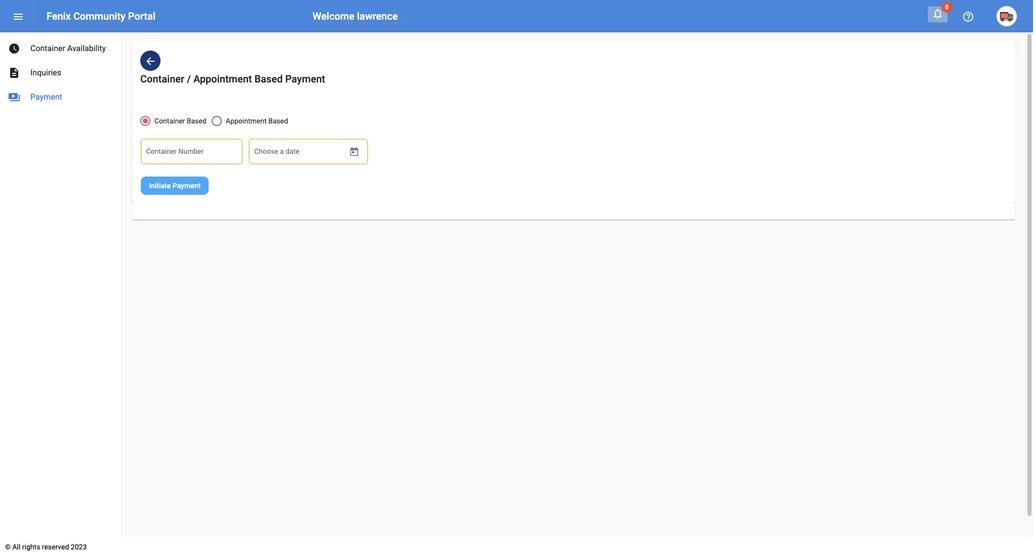 Task type: locate. For each thing, give the bounding box(es) containing it.
1 vertical spatial container
[[140, 73, 184, 85]]

no color image
[[962, 11, 974, 23], [8, 43, 20, 55], [8, 91, 20, 103]]

no color image inside the menu button
[[12, 11, 24, 23]]

container inside option group
[[154, 117, 185, 125]]

container
[[30, 44, 65, 53], [140, 73, 184, 85], [154, 117, 185, 125]]

no color image left help_outline popup button
[[932, 8, 944, 20]]

no color image down description
[[8, 91, 20, 103]]

fenix
[[47, 10, 71, 22]]

no color image up watch_later
[[12, 11, 24, 23]]

1 vertical spatial appointment
[[226, 117, 267, 125]]

2 vertical spatial payment
[[173, 182, 201, 190]]

navigation containing watch_later
[[0, 32, 122, 109]]

portal
[[128, 10, 155, 22]]

©
[[5, 543, 11, 551]]

2 vertical spatial container
[[154, 117, 185, 125]]

option group containing container based
[[140, 115, 288, 126]]

based
[[254, 73, 283, 85], [187, 117, 206, 125], [268, 117, 288, 125]]

0 vertical spatial no color image
[[962, 11, 974, 23]]

no color image down watch_later
[[8, 67, 20, 79]]

help_outline
[[962, 11, 974, 23]]

appointment down container / appointment based payment on the top left
[[226, 117, 267, 125]]

no color image containing arrow_back
[[144, 55, 156, 68]]

1 horizontal spatial payment
[[173, 182, 201, 190]]

no color image containing payments
[[8, 91, 20, 103]]

lawrence
[[357, 10, 398, 22]]

option group
[[140, 115, 288, 126]]

arrow_back button
[[140, 51, 161, 71]]

no color image right the notifications_none popup button
[[962, 11, 974, 23]]

payment
[[285, 73, 325, 85], [30, 92, 62, 102], [173, 182, 201, 190]]

no color image up description
[[8, 43, 20, 55]]

container / appointment based payment
[[140, 73, 325, 85]]

availability
[[67, 44, 106, 53]]

no color image containing help_outline
[[962, 11, 974, 23]]

no color image for the menu button
[[12, 11, 24, 23]]

welcome
[[312, 10, 354, 22]]

0 vertical spatial appointment
[[193, 73, 252, 85]]

0 vertical spatial container
[[30, 44, 65, 53]]

no color image containing notifications_none
[[932, 8, 944, 20]]

1 vertical spatial no color image
[[8, 43, 20, 55]]

no color image containing watch_later
[[8, 43, 20, 55]]

no color image inside the notifications_none popup button
[[932, 8, 944, 20]]

based for container based
[[187, 117, 206, 125]]

initiate payment
[[149, 182, 201, 190]]

container based
[[154, 117, 206, 125]]

payment inside navigation
[[30, 92, 62, 102]]

container inside navigation
[[30, 44, 65, 53]]

no color image
[[932, 8, 944, 20], [12, 11, 24, 23], [144, 55, 156, 68], [8, 67, 20, 79]]

2 vertical spatial no color image
[[8, 91, 20, 103]]

appointment
[[193, 73, 252, 85], [226, 117, 267, 125]]

reserved
[[42, 543, 69, 551]]

description
[[8, 67, 20, 79]]

payments
[[8, 91, 20, 103]]

None field
[[254, 150, 345, 158]]

navigation
[[0, 32, 122, 109]]

None text field
[[146, 150, 237, 158]]

container for container / appointment based payment
[[140, 73, 184, 85]]

community
[[73, 10, 125, 22]]

container for container availability
[[30, 44, 65, 53]]

no color image down the portal
[[144, 55, 156, 68]]

no color image inside arrow_back button
[[144, 55, 156, 68]]

no color image inside help_outline popup button
[[962, 11, 974, 23]]

1 vertical spatial payment
[[30, 92, 62, 102]]

appointment right /
[[193, 73, 252, 85]]

/
[[187, 73, 191, 85]]

0 vertical spatial payment
[[285, 73, 325, 85]]

0 horizontal spatial payment
[[30, 92, 62, 102]]

no color image containing menu
[[12, 11, 24, 23]]



Task type: vqa. For each thing, say whether or not it's contained in the screenshot.
4th Row from the top
no



Task type: describe. For each thing, give the bounding box(es) containing it.
initiate
[[149, 182, 171, 190]]

no color image for container availability
[[8, 43, 20, 55]]

no color image containing description
[[8, 67, 20, 79]]

container availability
[[30, 44, 106, 53]]

notifications_none button
[[928, 6, 948, 23]]

welcome lawrence
[[312, 10, 398, 22]]

watch_later
[[8, 43, 20, 55]]

all
[[12, 543, 20, 551]]

based for appointment based
[[268, 117, 288, 125]]

menu button
[[8, 6, 28, 26]]

2023
[[71, 543, 87, 551]]

no color image for payment
[[8, 91, 20, 103]]

2 horizontal spatial payment
[[285, 73, 325, 85]]

payment inside initiate payment button
[[173, 182, 201, 190]]

menu
[[12, 11, 24, 23]]

no color image for arrow_back button at left
[[144, 55, 156, 68]]

© all rights reserved 2023
[[5, 543, 87, 551]]

arrow_back
[[144, 55, 156, 68]]

notifications_none
[[932, 8, 944, 20]]

rights
[[22, 543, 40, 551]]

appointment inside option group
[[226, 117, 267, 125]]

initiate payment button
[[141, 177, 209, 195]]

help_outline button
[[958, 6, 978, 26]]

container for container based
[[154, 117, 185, 125]]

appointment based
[[226, 117, 288, 125]]

no color image for the notifications_none popup button
[[932, 8, 944, 20]]

fenix community portal
[[47, 10, 155, 22]]

inquiries
[[30, 68, 61, 77]]



